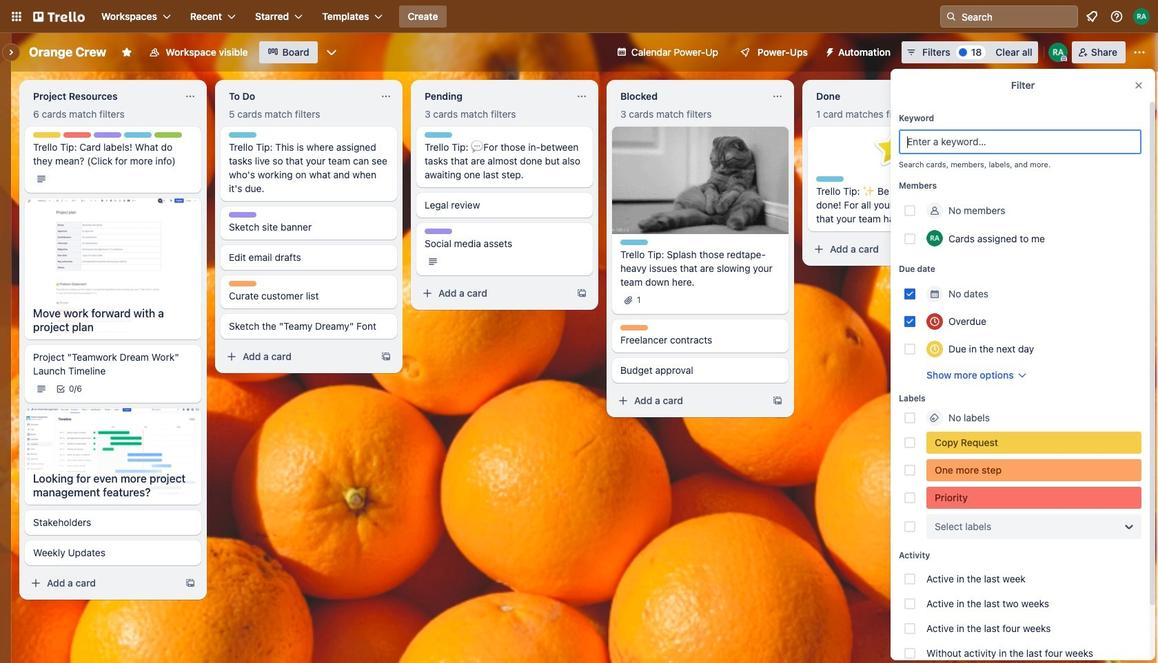 Task type: describe. For each thing, give the bounding box(es) containing it.
Search field
[[957, 7, 1077, 26]]

star or unstar board image
[[122, 47, 133, 58]]

Board name text field
[[22, 41, 113, 63]]

create from template… image
[[968, 244, 979, 255]]

star image
[[872, 127, 916, 171]]

0 notifications image
[[1084, 8, 1100, 25]]

search image
[[946, 11, 957, 22]]

primary element
[[0, 0, 1158, 33]]

open information menu image
[[1110, 10, 1124, 23]]



Task type: vqa. For each thing, say whether or not it's contained in the screenshot.
the left Color: purple, title: "Design Team" element
yes



Task type: locate. For each thing, give the bounding box(es) containing it.
0 horizontal spatial color: orange, title: "one more step" element
[[229, 281, 256, 287]]

ruby anderson (rubyanderson7) image right open information menu image
[[1133, 8, 1150, 25]]

create from template… image
[[576, 288, 587, 299], [381, 352, 392, 363], [772, 396, 783, 407], [185, 578, 196, 589]]

1 vertical spatial color: red, title: "priority" element
[[926, 487, 1142, 509]]

1 vertical spatial color: yellow, title: "copy request" element
[[926, 432, 1142, 454]]

0 vertical spatial color: orange, title: "one more step" element
[[229, 281, 256, 287]]

this member is an admin of this board. image
[[1061, 56, 1067, 62]]

close popover image
[[1133, 80, 1144, 91]]

2 horizontal spatial color: orange, title: "one more step" element
[[926, 460, 1142, 482]]

0 horizontal spatial color: yellow, title: "copy request" element
[[33, 132, 61, 138]]

0 vertical spatial ruby anderson (rubyanderson7) image
[[1133, 8, 1150, 25]]

1 horizontal spatial color: red, title: "priority" element
[[926, 487, 1142, 509]]

0 vertical spatial color: yellow, title: "copy request" element
[[33, 132, 61, 138]]

back to home image
[[33, 6, 85, 28]]

ruby anderson (rubyanderson7) image inside primary element
[[1133, 8, 1150, 25]]

2 vertical spatial color: purple, title: "design team" element
[[425, 229, 452, 234]]

0 horizontal spatial color: purple, title: "design team" element
[[94, 132, 121, 138]]

sm image
[[819, 41, 838, 61]]

Enter a keyword… text field
[[899, 130, 1142, 154]]

ruby anderson (rubyanderson7) image down search field
[[1048, 43, 1068, 62]]

show menu image
[[1133, 45, 1146, 59]]

color: sky, title: "trello tip" element
[[124, 132, 152, 138], [229, 132, 256, 138], [425, 132, 452, 138], [816, 176, 844, 182], [620, 240, 648, 245]]

color: yellow, title: "copy request" element
[[33, 132, 61, 138], [926, 432, 1142, 454]]

1 horizontal spatial color: orange, title: "one more step" element
[[620, 325, 648, 331]]

2 horizontal spatial color: purple, title: "design team" element
[[425, 229, 452, 234]]

color: red, title: "priority" element
[[63, 132, 91, 138], [926, 487, 1142, 509]]

1 horizontal spatial color: yellow, title: "copy request" element
[[926, 432, 1142, 454]]

ruby anderson (rubyanderson7) image
[[1133, 8, 1150, 25], [1048, 43, 1068, 62], [926, 230, 943, 247]]

0 vertical spatial color: red, title: "priority" element
[[63, 132, 91, 138]]

1 horizontal spatial ruby anderson (rubyanderson7) image
[[1048, 43, 1068, 62]]

1 horizontal spatial color: purple, title: "design team" element
[[229, 212, 256, 218]]

0 vertical spatial color: purple, title: "design team" element
[[94, 132, 121, 138]]

None text field
[[416, 85, 571, 108], [612, 85, 767, 108], [808, 85, 962, 108], [416, 85, 571, 108], [612, 85, 767, 108], [808, 85, 962, 108]]

2 vertical spatial ruby anderson (rubyanderson7) image
[[926, 230, 943, 247]]

2 vertical spatial color: orange, title: "one more step" element
[[926, 460, 1142, 482]]

customize views image
[[325, 45, 338, 59]]

color: orange, title: "one more step" element
[[229, 281, 256, 287], [620, 325, 648, 331], [926, 460, 1142, 482]]

0 horizontal spatial ruby anderson (rubyanderson7) image
[[926, 230, 943, 247]]

1 vertical spatial color: orange, title: "one more step" element
[[620, 325, 648, 331]]

2 horizontal spatial ruby anderson (rubyanderson7) image
[[1133, 8, 1150, 25]]

1 vertical spatial color: purple, title: "design team" element
[[229, 212, 256, 218]]

color: purple, title: "design team" element
[[94, 132, 121, 138], [229, 212, 256, 218], [425, 229, 452, 234]]

ruby anderson (rubyanderson7) image left create from template… image
[[926, 230, 943, 247]]

None text field
[[25, 85, 179, 108], [221, 85, 375, 108], [25, 85, 179, 108], [221, 85, 375, 108]]

color: lime, title: "halp" element
[[154, 132, 182, 138]]

1 vertical spatial ruby anderson (rubyanderson7) image
[[1048, 43, 1068, 62]]

0 horizontal spatial color: red, title: "priority" element
[[63, 132, 91, 138]]



